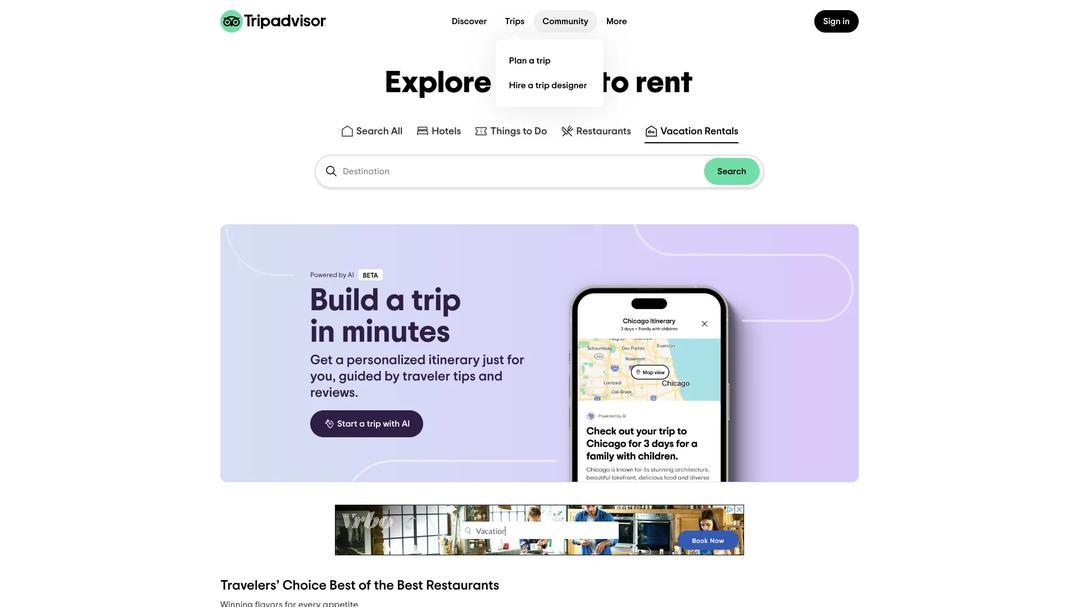 Task type: describe. For each thing, give the bounding box(es) containing it.
start
[[337, 419, 357, 428]]

and
[[479, 370, 503, 383]]

things to do link
[[475, 124, 547, 138]]

trips
[[505, 17, 525, 26]]

in inside 'build a trip in minutes get a personalized itinerary just for you, guided by traveler tips and reviews.'
[[310, 316, 335, 348]]

powered
[[310, 271, 337, 278]]

sign
[[823, 17, 841, 26]]

all
[[391, 126, 403, 137]]

sign in link
[[814, 10, 859, 33]]

a for build
[[386, 285, 405, 316]]

personalized
[[347, 354, 426, 367]]

choice
[[283, 579, 327, 592]]

1 best from the left
[[330, 579, 356, 592]]

0 vertical spatial by
[[339, 271, 346, 278]]

0 vertical spatial to
[[599, 68, 630, 98]]

the
[[374, 579, 394, 592]]

vacation rentals button
[[643, 122, 741, 143]]

trip for build
[[411, 285, 461, 316]]

search search field containing search
[[316, 156, 763, 187]]

things
[[490, 126, 521, 137]]

travelers' choice best of the best restaurants
[[220, 579, 499, 592]]

discover
[[452, 17, 487, 26]]

restaurants button
[[558, 122, 634, 143]]

rentals
[[705, 126, 739, 137]]

search all button
[[338, 122, 405, 143]]

travelers'
[[220, 579, 280, 592]]

vacation rentals link
[[645, 124, 739, 138]]

to inside things to do link
[[523, 126, 532, 137]]

search image
[[325, 165, 338, 178]]

things to do
[[490, 126, 547, 137]]

plan
[[509, 56, 527, 65]]

0 vertical spatial ai
[[348, 271, 354, 278]]

guided
[[339, 370, 382, 383]]

2 best from the left
[[397, 579, 423, 592]]

search for search all
[[356, 126, 389, 137]]

just
[[483, 354, 504, 367]]

you,
[[310, 370, 336, 383]]

places
[[499, 68, 592, 98]]

with
[[383, 419, 400, 428]]

rent
[[636, 68, 693, 98]]

things to do button
[[472, 122, 549, 143]]

restaurants link
[[561, 124, 631, 138]]

explore places to rent
[[386, 68, 693, 98]]

advertisement region
[[335, 505, 744, 555]]

minutes
[[342, 316, 450, 348]]

of
[[359, 579, 371, 592]]

start a trip with ai
[[337, 419, 410, 428]]

discover button
[[443, 10, 496, 33]]

tripadvisor image
[[220, 10, 326, 33]]

vacation rentals
[[661, 126, 739, 137]]

a for hire
[[528, 81, 534, 90]]



Task type: locate. For each thing, give the bounding box(es) containing it.
a right "start"
[[359, 419, 365, 428]]

trips button
[[496, 10, 534, 33]]

designer
[[552, 81, 587, 90]]

trip
[[536, 56, 551, 65], [535, 81, 550, 90], [411, 285, 461, 316], [367, 419, 381, 428]]

search inside button
[[356, 126, 389, 137]]

1 vertical spatial by
[[385, 370, 400, 383]]

0 horizontal spatial search
[[356, 126, 389, 137]]

build a trip in minutes get a personalized itinerary just for you, guided by traveler tips and reviews.
[[310, 285, 524, 400]]

trip for hire
[[535, 81, 550, 90]]

in right sign
[[843, 17, 850, 26]]

community button
[[534, 10, 597, 33]]

1 horizontal spatial search
[[717, 167, 746, 176]]

1 vertical spatial to
[[523, 126, 532, 137]]

1 horizontal spatial by
[[385, 370, 400, 383]]

1 vertical spatial in
[[310, 316, 335, 348]]

hire
[[509, 81, 526, 90]]

do
[[535, 126, 547, 137]]

search for search
[[717, 167, 746, 176]]

beta
[[363, 272, 378, 279]]

start a trip with ai button
[[310, 410, 423, 437]]

menu
[[496, 39, 604, 107]]

search search field down do
[[316, 156, 763, 187]]

0 horizontal spatial restaurants
[[426, 579, 499, 592]]

search inside search button
[[717, 167, 746, 176]]

by
[[339, 271, 346, 278], [385, 370, 400, 383]]

0 horizontal spatial best
[[330, 579, 356, 592]]

0 vertical spatial in
[[843, 17, 850, 26]]

ai left beta
[[348, 271, 354, 278]]

best right the
[[397, 579, 423, 592]]

reviews.
[[310, 386, 358, 400]]

1 horizontal spatial ai
[[402, 419, 410, 428]]

0 horizontal spatial by
[[339, 271, 346, 278]]

community
[[543, 17, 589, 26]]

ai right with in the left bottom of the page
[[402, 419, 410, 428]]

1 horizontal spatial to
[[599, 68, 630, 98]]

a right build
[[386, 285, 405, 316]]

hire a trip designer
[[509, 81, 587, 90]]

search button
[[704, 158, 760, 185]]

trip for plan
[[536, 56, 551, 65]]

trip inside 'build a trip in minutes get a personalized itinerary just for you, guided by traveler tips and reviews.'
[[411, 285, 461, 316]]

trip for start
[[367, 419, 381, 428]]

tab list containing search all
[[0, 120, 1079, 146]]

plan a trip
[[509, 56, 551, 65]]

restaurants
[[576, 126, 631, 137], [426, 579, 499, 592]]

a for start
[[359, 419, 365, 428]]

hire a trip designer link
[[505, 73, 595, 98]]

to
[[599, 68, 630, 98], [523, 126, 532, 137]]

1 horizontal spatial in
[[843, 17, 850, 26]]

to left do
[[523, 126, 532, 137]]

sign in
[[823, 17, 850, 26]]

plan a trip link
[[505, 48, 595, 73]]

search search field down things to do
[[343, 166, 704, 176]]

explore
[[386, 68, 492, 98]]

best
[[330, 579, 356, 592], [397, 579, 423, 592]]

a right hire
[[528, 81, 534, 90]]

in up get
[[310, 316, 335, 348]]

1 horizontal spatial best
[[397, 579, 423, 592]]

search down rentals
[[717, 167, 746, 176]]

a right plan
[[529, 56, 535, 65]]

1 vertical spatial restaurants
[[426, 579, 499, 592]]

trip inside button
[[367, 419, 381, 428]]

in
[[843, 17, 850, 26], [310, 316, 335, 348]]

for
[[507, 354, 524, 367]]

0 vertical spatial search
[[356, 126, 389, 137]]

0 horizontal spatial to
[[523, 126, 532, 137]]

by inside 'build a trip in minutes get a personalized itinerary just for you, guided by traveler tips and reviews.'
[[385, 370, 400, 383]]

tips
[[453, 370, 476, 383]]

to right designer
[[599, 68, 630, 98]]

hotels
[[432, 126, 461, 137]]

1 horizontal spatial restaurants
[[576, 126, 631, 137]]

1 vertical spatial ai
[[402, 419, 410, 428]]

powered by ai
[[310, 271, 354, 278]]

a inside button
[[359, 419, 365, 428]]

vacation
[[661, 126, 702, 137]]

more button
[[597, 10, 636, 33]]

a right get
[[335, 354, 344, 367]]

a
[[529, 56, 535, 65], [528, 81, 534, 90], [386, 285, 405, 316], [335, 354, 344, 367], [359, 419, 365, 428]]

1 vertical spatial search
[[717, 167, 746, 176]]

0 vertical spatial restaurants
[[576, 126, 631, 137]]

Search search field
[[316, 156, 763, 187], [343, 166, 704, 176]]

search left all at top
[[356, 126, 389, 137]]

tab list
[[0, 120, 1079, 146]]

best left of
[[330, 579, 356, 592]]

hotels link
[[416, 124, 461, 138]]

ai
[[348, 271, 354, 278], [402, 419, 410, 428]]

search all
[[356, 126, 403, 137]]

0 horizontal spatial in
[[310, 316, 335, 348]]

get
[[310, 354, 333, 367]]

search
[[356, 126, 389, 137], [717, 167, 746, 176]]

by down personalized
[[385, 370, 400, 383]]

0 horizontal spatial ai
[[348, 271, 354, 278]]

hotels button
[[414, 122, 463, 143]]

by right powered
[[339, 271, 346, 278]]

menu containing plan a trip
[[496, 39, 604, 107]]

restaurants inside button
[[576, 126, 631, 137]]

a for plan
[[529, 56, 535, 65]]

ai inside button
[[402, 419, 410, 428]]

more
[[606, 17, 627, 26]]

itinerary
[[429, 354, 480, 367]]

build
[[310, 285, 379, 316]]

traveler
[[403, 370, 450, 383]]



Task type: vqa. For each thing, say whether or not it's contained in the screenshot.
Restaurants Button
yes



